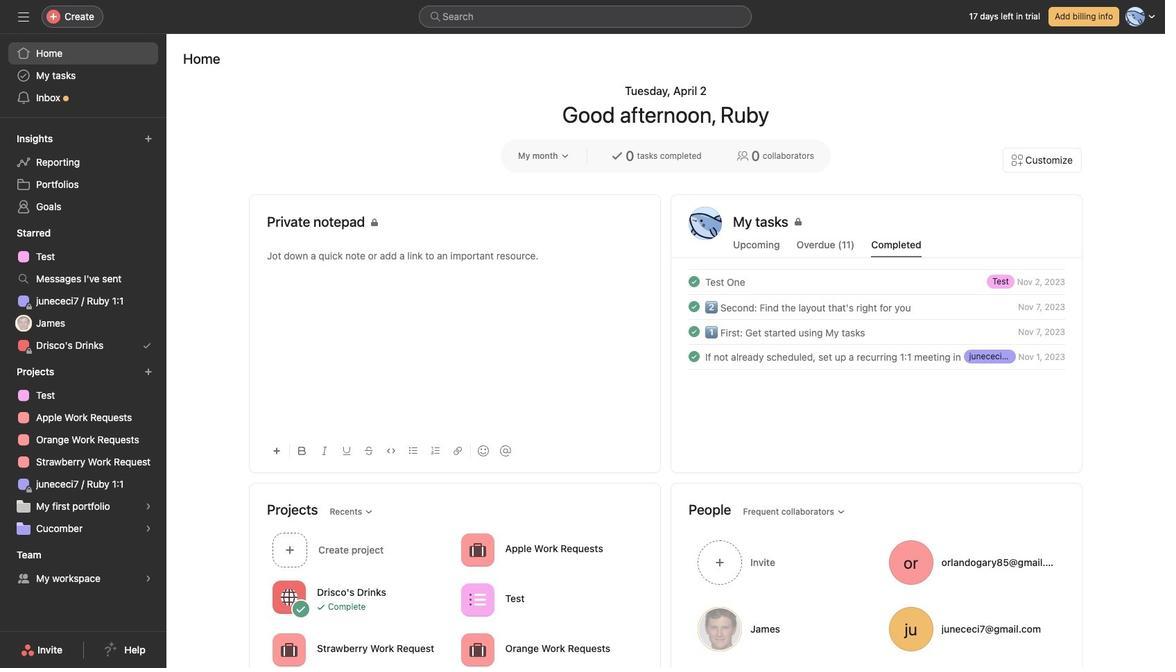 Task type: describe. For each thing, give the bounding box(es) containing it.
italics image
[[321, 447, 329, 455]]

1 completed checkbox from the top
[[686, 273, 703, 290]]

numbered list image
[[432, 447, 440, 455]]

see details, my workspace image
[[144, 575, 153, 583]]

see details, my first portfolio image
[[144, 502, 153, 511]]

4 completed checkbox from the top
[[686, 348, 703, 365]]

bold image
[[298, 447, 307, 455]]

new project or portfolio image
[[144, 368, 153, 376]]

2 completed image from the top
[[686, 323, 703, 340]]

see details, cucomber image
[[144, 525, 153, 533]]

briefcase image down globe image
[[281, 642, 298, 658]]

1 completed image from the top
[[686, 273, 703, 290]]

link image
[[454, 447, 462, 455]]



Task type: vqa. For each thing, say whether or not it's contained in the screenshot.
2nd 'No' from the top
no



Task type: locate. For each thing, give the bounding box(es) containing it.
emoji image
[[478, 446, 489, 457]]

0 vertical spatial completed image
[[686, 298, 703, 315]]

projects element
[[0, 360, 167, 543]]

underline image
[[343, 447, 351, 455]]

at mention image
[[500, 446, 511, 457]]

2 completed image from the top
[[686, 348, 703, 365]]

globe image
[[281, 589, 298, 606]]

view profile image
[[689, 207, 722, 240]]

1 completed image from the top
[[686, 298, 703, 315]]

toolbar
[[267, 435, 643, 466]]

list item
[[673, 269, 1083, 294], [673, 294, 1083, 319], [673, 319, 1083, 344], [673, 344, 1083, 369], [267, 529, 456, 571]]

2 completed checkbox from the top
[[686, 298, 703, 315]]

new insights image
[[144, 135, 153, 143]]

strikethrough image
[[365, 447, 373, 455]]

list image
[[470, 592, 486, 608]]

teams element
[[0, 543, 167, 593]]

3 completed checkbox from the top
[[686, 323, 703, 340]]

hide sidebar image
[[18, 11, 29, 22]]

global element
[[0, 34, 167, 117]]

0 vertical spatial completed image
[[686, 273, 703, 290]]

bulleted list image
[[409, 447, 418, 455]]

list box
[[419, 6, 752, 28]]

starred element
[[0, 221, 167, 360]]

insights element
[[0, 126, 167, 221]]

1 vertical spatial completed image
[[686, 348, 703, 365]]

briefcase image down the list image
[[470, 642, 486, 658]]

briefcase image up the list image
[[470, 542, 486, 558]]

Completed checkbox
[[686, 273, 703, 290], [686, 298, 703, 315], [686, 323, 703, 340], [686, 348, 703, 365]]

completed image
[[686, 273, 703, 290], [686, 348, 703, 365]]

1 vertical spatial completed image
[[686, 323, 703, 340]]

code image
[[387, 447, 396, 455]]

completed image
[[686, 298, 703, 315], [686, 323, 703, 340]]

insert an object image
[[273, 447, 281, 455]]

briefcase image
[[470, 542, 486, 558], [281, 642, 298, 658], [470, 642, 486, 658]]



